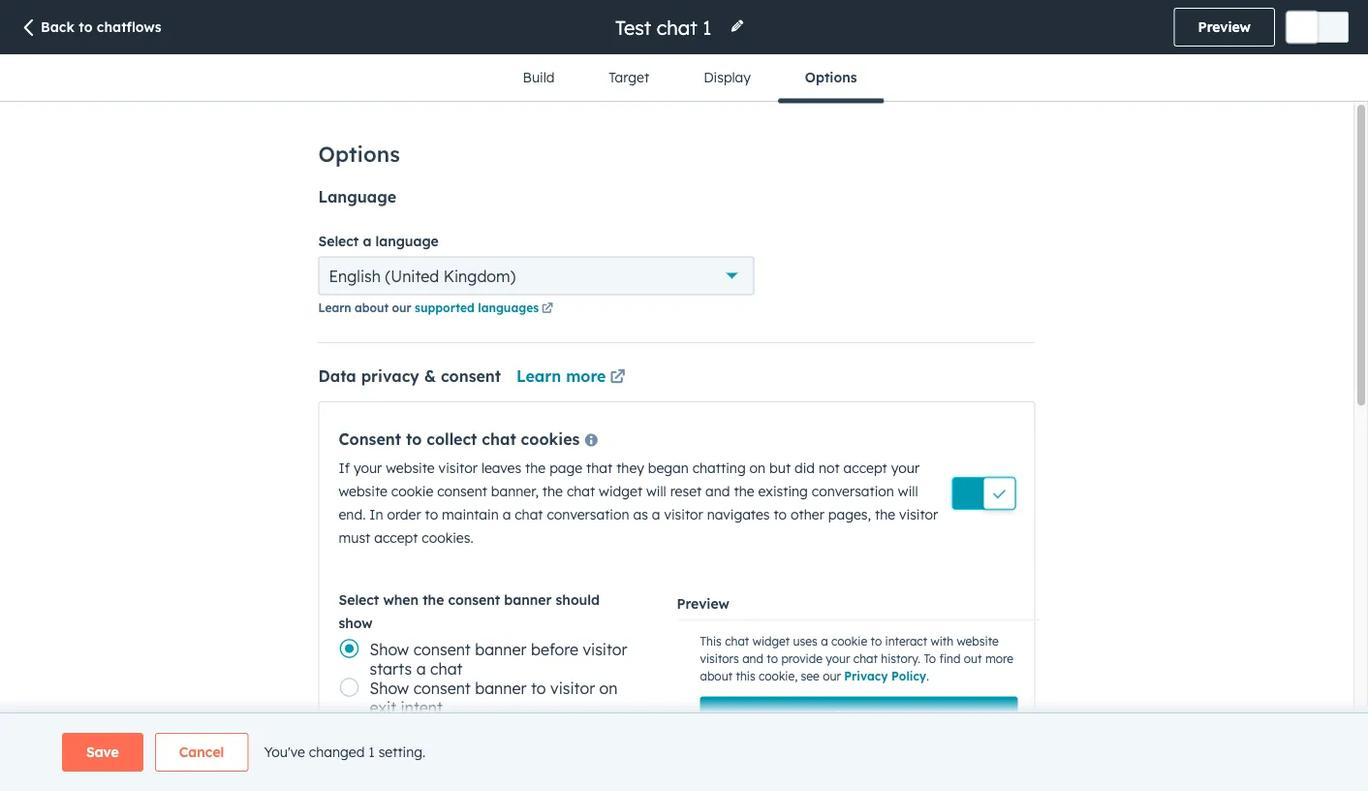 Task type: locate. For each thing, give the bounding box(es) containing it.
1 vertical spatial conversation
[[547, 506, 630, 523]]

consent
[[339, 429, 401, 449]]

show down show at the bottom of the page
[[370, 640, 409, 659]]

select up english
[[318, 232, 359, 249]]

1 vertical spatial options
[[318, 141, 400, 167]]

data privacy & consent
[[318, 366, 501, 386]]

0 horizontal spatial our
[[392, 301, 412, 315]]

supported languages
[[415, 301, 539, 315]]

english (united kingdom) button
[[318, 256, 755, 295]]

on down should
[[600, 679, 618, 698]]

the right the when
[[423, 591, 444, 608]]

1 horizontal spatial accept
[[844, 460, 888, 477]]

cookie up order
[[392, 483, 434, 500]]

english (united kingdom)
[[329, 266, 516, 286]]

select up show at the bottom of the page
[[339, 591, 379, 608]]

consent inside select when the consent banner should show
[[448, 591, 501, 608]]

to right order
[[425, 506, 438, 523]]

the down page
[[543, 483, 563, 500]]

learn for learn about our
[[318, 301, 352, 315]]

to left interact
[[871, 634, 882, 648]]

learn about our
[[318, 301, 415, 315]]

intent
[[401, 698, 443, 717]]

0 vertical spatial learn
[[318, 301, 352, 315]]

cookie
[[392, 483, 434, 500], [832, 634, 868, 648]]

1 horizontal spatial your
[[826, 651, 851, 666]]

1 vertical spatial more
[[986, 651, 1014, 666]]

0 horizontal spatial options
[[318, 141, 400, 167]]

more up cookies
[[566, 366, 606, 386]]

display button
[[677, 54, 778, 101]]

0 vertical spatial select
[[318, 232, 359, 249]]

your inside the this chat widget uses a cookie to interact with website visitors and to provide your chat history. to find out more about this cookie, see our
[[826, 651, 851, 666]]

0 vertical spatial our
[[392, 301, 412, 315]]

preview
[[1199, 18, 1252, 35], [677, 595, 730, 612]]

to down before
[[531, 679, 546, 698]]

navigation
[[496, 54, 885, 103]]

select inside select when the consent banner should show
[[339, 591, 379, 608]]

more
[[566, 366, 606, 386], [986, 651, 1014, 666]]

on inside show consent banner to visitor on exit intent
[[600, 679, 618, 698]]

visitor inside show consent banner before visitor starts a chat
[[583, 640, 628, 659]]

visitor inside show consent banner to visitor on exit intent
[[551, 679, 595, 698]]

link opens in a new window image
[[542, 301, 554, 318], [610, 370, 626, 386], [610, 370, 626, 386]]

show
[[370, 640, 409, 659], [370, 679, 409, 698]]

1 vertical spatial banner
[[475, 640, 527, 659]]

banner for before
[[475, 640, 527, 659]]

will
[[647, 483, 667, 500], [899, 483, 919, 500]]

a right as
[[652, 506, 661, 523]]

consent inside show consent banner before visitor starts a chat
[[414, 640, 471, 659]]

0 vertical spatial banner
[[504, 591, 552, 608]]

order
[[387, 506, 421, 523]]

cookies.
[[422, 529, 474, 546]]

banner up show consent banner to visitor on exit intent
[[475, 640, 527, 659]]

None field
[[614, 14, 718, 40]]

website up out
[[957, 634, 999, 648]]

1 will from the left
[[647, 483, 667, 500]]

to
[[79, 18, 93, 35], [406, 429, 422, 449], [425, 506, 438, 523], [774, 506, 787, 523], [871, 634, 882, 648], [767, 651, 779, 666], [531, 679, 546, 698]]

as
[[634, 506, 648, 523]]

began
[[648, 460, 689, 477]]

our
[[392, 301, 412, 315], [823, 669, 841, 683]]

0 vertical spatial more
[[566, 366, 606, 386]]

and down chatting
[[706, 483, 731, 500]]

widget down they
[[599, 483, 643, 500]]

1 vertical spatial cookie
[[832, 634, 868, 648]]

banner,
[[491, 483, 539, 500]]

that
[[587, 460, 613, 477]]

with
[[931, 634, 954, 648]]

page
[[550, 460, 583, 477]]

privacy policy .
[[845, 669, 930, 683]]

banner left should
[[504, 591, 552, 608]]

your right not
[[892, 460, 920, 477]]

0 vertical spatial about
[[355, 301, 389, 315]]

options
[[805, 69, 858, 86], [318, 141, 400, 167]]

0 horizontal spatial will
[[647, 483, 667, 500]]

0 vertical spatial accept
[[844, 460, 888, 477]]

reset
[[671, 483, 702, 500]]

1 horizontal spatial learn
[[517, 366, 562, 386]]

consent up "maintain"
[[437, 483, 488, 500]]

conversation up pages,
[[812, 483, 895, 500]]

0 horizontal spatial on
[[600, 679, 618, 698]]

on
[[750, 460, 766, 477], [600, 679, 618, 698]]

about down english
[[355, 301, 389, 315]]

visitor right before
[[583, 640, 628, 659]]

must
[[339, 529, 371, 546]]

widget
[[599, 483, 643, 500], [753, 634, 790, 648]]

consent
[[441, 366, 501, 386], [437, 483, 488, 500], [448, 591, 501, 608], [414, 640, 471, 659], [414, 679, 471, 698]]

consent inside 'if your website visitor leaves the page that they began chatting on but did not accept your website cookie consent banner, the chat widget will reset and the existing conversation will end. in order to maintain a chat conversation as a visitor navigates to other pages, the visitor must accept cookies.'
[[437, 483, 488, 500]]

0 horizontal spatial preview
[[677, 595, 730, 612]]

more right out
[[986, 651, 1014, 666]]

to right back
[[79, 18, 93, 35]]

widget left uses at the right bottom of the page
[[753, 634, 790, 648]]

2 show from the top
[[370, 679, 409, 698]]

1 horizontal spatial options
[[805, 69, 858, 86]]

0 horizontal spatial more
[[566, 366, 606, 386]]

learn for learn more
[[517, 366, 562, 386]]

1 vertical spatial accept
[[374, 529, 418, 546]]

consent right starts
[[414, 679, 471, 698]]

consent down select when the consent banner should show on the bottom left
[[414, 640, 471, 659]]

1 vertical spatial preview
[[677, 595, 730, 612]]

banner inside select when the consent banner should show
[[504, 591, 552, 608]]

1 vertical spatial show
[[370, 679, 409, 698]]

1 horizontal spatial and
[[743, 651, 764, 666]]

1 horizontal spatial conversation
[[812, 483, 895, 500]]

link opens in a new window image
[[542, 303, 554, 315]]

learn
[[318, 301, 352, 315], [517, 366, 562, 386]]

language
[[376, 232, 439, 249]]

a inside show consent banner before visitor starts a chat
[[417, 659, 426, 679]]

and
[[706, 483, 731, 500], [743, 651, 764, 666]]

learn up cookies
[[517, 366, 562, 386]]

1 horizontal spatial about
[[700, 669, 733, 683]]

learn down english
[[318, 301, 352, 315]]

a right uses at the right bottom of the page
[[821, 634, 829, 648]]

banner for to
[[475, 679, 527, 698]]

to left collect at left bottom
[[406, 429, 422, 449]]

1 horizontal spatial more
[[986, 651, 1014, 666]]

chat down banner,
[[515, 506, 543, 523]]

data
[[318, 366, 357, 386]]

your right if
[[354, 460, 382, 477]]

0 vertical spatial show
[[370, 640, 409, 659]]

accept down order
[[374, 529, 418, 546]]

0 vertical spatial preview
[[1199, 18, 1252, 35]]

about down visitors in the bottom right of the page
[[700, 669, 733, 683]]

show up setting.
[[370, 679, 409, 698]]

the
[[526, 460, 546, 477], [543, 483, 563, 500], [734, 483, 755, 500], [875, 506, 896, 523], [423, 591, 444, 608]]

i agree button
[[700, 696, 1018, 733]]

1 vertical spatial widget
[[753, 634, 790, 648]]

i agree
[[836, 706, 883, 723]]

0 horizontal spatial accept
[[374, 529, 418, 546]]

save button
[[62, 733, 143, 772]]

other
[[791, 506, 825, 523]]

your
[[354, 460, 382, 477], [892, 460, 920, 477], [826, 651, 851, 666]]

cookie up privacy
[[832, 634, 868, 648]]

1 horizontal spatial on
[[750, 460, 766, 477]]

if your website visitor leaves the page that they began chatting on but did not accept your website cookie consent banner, the chat widget will reset and the existing conversation will end. in order to maintain a chat conversation as a visitor navigates to other pages, the visitor must accept cookies.
[[339, 460, 939, 546]]

visitor down reset
[[664, 506, 704, 523]]

website inside the this chat widget uses a cookie to interact with website visitors and to provide your chat history. to find out more about this cookie, see our
[[957, 634, 999, 648]]

a inside the this chat widget uses a cookie to interact with website visitors and to provide your chat history. to find out more about this cookie, see our
[[821, 634, 829, 648]]

you've changed 1 setting.
[[264, 744, 426, 761]]

0 vertical spatial widget
[[599, 483, 643, 500]]

show consent banner before visitor starts a chat
[[370, 640, 628, 679]]

existing
[[759, 483, 808, 500]]

1 horizontal spatial our
[[823, 669, 841, 683]]

cancel
[[179, 744, 224, 761]]

options inside button
[[805, 69, 858, 86]]

1 vertical spatial select
[[339, 591, 379, 608]]

banner right the intent
[[475, 679, 527, 698]]

0 vertical spatial conversation
[[812, 483, 895, 500]]

0 horizontal spatial widget
[[599, 483, 643, 500]]

privacy policy link
[[845, 669, 927, 683]]

cookie inside 'if your website visitor leaves the page that they began chatting on but did not accept your website cookie consent banner, the chat widget will reset and the existing conversation will end. in order to maintain a chat conversation as a visitor navigates to other pages, the visitor must accept cookies.'
[[392, 483, 434, 500]]

your up privacy
[[826, 651, 851, 666]]

banner
[[504, 591, 552, 608], [475, 640, 527, 659], [475, 679, 527, 698]]

our down (united
[[392, 301, 412, 315]]

to down existing
[[774, 506, 787, 523]]

0 vertical spatial options
[[805, 69, 858, 86]]

and up this
[[743, 651, 764, 666]]

accept right not
[[844, 460, 888, 477]]

0 vertical spatial website
[[386, 460, 435, 477]]

i
[[836, 706, 842, 723]]

show for a
[[370, 640, 409, 659]]

1 vertical spatial about
[[700, 669, 733, 683]]

website up end.
[[339, 483, 388, 500]]

the left page
[[526, 460, 546, 477]]

banner inside show consent banner before visitor starts a chat
[[475, 640, 527, 659]]

0 horizontal spatial and
[[706, 483, 731, 500]]

navigates
[[707, 506, 770, 523]]

chat up the intent
[[430, 659, 463, 679]]

target button
[[582, 54, 677, 101]]

1 vertical spatial learn
[[517, 366, 562, 386]]

0 vertical spatial and
[[706, 483, 731, 500]]

visitor down before
[[551, 679, 595, 698]]

1 horizontal spatial cookie
[[832, 634, 868, 648]]

end.
[[339, 506, 366, 523]]

0 horizontal spatial learn
[[318, 301, 352, 315]]

1 show from the top
[[370, 640, 409, 659]]

1 vertical spatial our
[[823, 669, 841, 683]]

build button
[[496, 54, 582, 101]]

to up cookie,
[[767, 651, 779, 666]]

banner inside show consent banner to visitor on exit intent
[[475, 679, 527, 698]]

2 vertical spatial website
[[957, 634, 999, 648]]

1 horizontal spatial will
[[899, 483, 919, 500]]

website up order
[[386, 460, 435, 477]]

not
[[819, 460, 840, 477]]

0 horizontal spatial cookie
[[392, 483, 434, 500]]

show inside show consent banner before visitor starts a chat
[[370, 640, 409, 659]]

chat
[[482, 429, 516, 449], [567, 483, 595, 500], [515, 506, 543, 523], [725, 634, 750, 648], [854, 651, 878, 666], [430, 659, 463, 679]]

select a language
[[318, 232, 439, 249]]

our right see
[[823, 669, 841, 683]]

accept
[[844, 460, 888, 477], [374, 529, 418, 546]]

a right starts
[[417, 659, 426, 679]]

1 vertical spatial on
[[600, 679, 618, 698]]

1 horizontal spatial preview
[[1199, 18, 1252, 35]]

on left the but
[[750, 460, 766, 477]]

1 horizontal spatial widget
[[753, 634, 790, 648]]

0 vertical spatial on
[[750, 460, 766, 477]]

this
[[700, 634, 722, 648]]

when
[[383, 591, 419, 608]]

learn more
[[517, 366, 606, 386]]

maintain
[[442, 506, 499, 523]]

conversation down that
[[547, 506, 630, 523]]

1 vertical spatial and
[[743, 651, 764, 666]]

chat up privacy
[[854, 651, 878, 666]]

widget inside 'if your website visitor leaves the page that they began chatting on but did not accept your website cookie consent banner, the chat widget will reset and the existing conversation will end. in order to maintain a chat conversation as a visitor navigates to other pages, the visitor must accept cookies.'
[[599, 483, 643, 500]]

2 vertical spatial banner
[[475, 679, 527, 698]]

should
[[556, 591, 600, 608]]

0 vertical spatial cookie
[[392, 483, 434, 500]]

consent up show consent banner before visitor starts a chat
[[448, 591, 501, 608]]

visitor
[[439, 460, 478, 477], [664, 506, 704, 523], [900, 506, 939, 523], [583, 640, 628, 659], [551, 679, 595, 698]]

supported languages link
[[415, 301, 557, 318]]

show inside show consent banner to visitor on exit intent
[[370, 679, 409, 698]]



Task type: describe. For each thing, give the bounding box(es) containing it.
language
[[318, 187, 397, 206]]

a up english
[[363, 232, 372, 249]]

options button
[[778, 54, 885, 103]]

chat up visitors in the bottom right of the page
[[725, 634, 750, 648]]

provide
[[782, 651, 823, 666]]

cancel button
[[155, 733, 249, 772]]

a down banner,
[[503, 506, 511, 523]]

visitor right pages,
[[900, 506, 939, 523]]

chat down page
[[567, 483, 595, 500]]

&
[[424, 366, 436, 386]]

show
[[339, 615, 373, 632]]

1 vertical spatial website
[[339, 483, 388, 500]]

widget inside the this chat widget uses a cookie to interact with website visitors and to provide your chat history. to find out more about this cookie, see our
[[753, 634, 790, 648]]

consent right &
[[441, 366, 501, 386]]

but
[[770, 460, 791, 477]]

preview button
[[1175, 8, 1276, 47]]

if
[[339, 460, 350, 477]]

to
[[924, 651, 937, 666]]

cookie,
[[759, 669, 798, 683]]

starts
[[370, 659, 412, 679]]

chatting
[[693, 460, 746, 477]]

before
[[531, 640, 579, 659]]

navigation containing build
[[496, 54, 885, 103]]

save
[[86, 744, 119, 761]]

see
[[801, 669, 820, 683]]

back
[[41, 18, 75, 35]]

select when the consent banner should show
[[339, 591, 600, 632]]

visitor down consent to collect chat cookies
[[439, 460, 478, 477]]

consent inside show consent banner to visitor on exit intent
[[414, 679, 471, 698]]

select for select when the consent banner should show
[[339, 591, 379, 608]]

privacy
[[845, 669, 888, 683]]

chatflows
[[97, 18, 162, 35]]

target
[[609, 69, 650, 86]]

find
[[940, 651, 961, 666]]

learn more link
[[517, 366, 630, 386]]

on inside 'if your website visitor leaves the page that they began chatting on but did not accept your website cookie consent banner, the chat widget will reset and the existing conversation will end. in order to maintain a chat conversation as a visitor navigates to other pages, the visitor must accept cookies.'
[[750, 460, 766, 477]]

1
[[369, 744, 375, 761]]

2 horizontal spatial your
[[892, 460, 920, 477]]

history.
[[882, 651, 921, 666]]

more inside the this chat widget uses a cookie to interact with website visitors and to provide your chat history. to find out more about this cookie, see our
[[986, 651, 1014, 666]]

2 will from the left
[[899, 483, 919, 500]]

agree
[[846, 706, 883, 723]]

and inside 'if your website visitor leaves the page that they began chatting on but did not accept your website cookie consent banner, the chat widget will reset and the existing conversation will end. in order to maintain a chat conversation as a visitor navigates to other pages, the visitor must accept cookies.'
[[706, 483, 731, 500]]

in
[[370, 506, 383, 523]]

this chat widget uses a cookie to interact with website visitors and to provide your chat history. to find out more about this cookie, see our
[[700, 634, 1014, 683]]

show consent banner to visitor on exit intent
[[370, 679, 618, 717]]

kingdom)
[[444, 266, 516, 286]]

about inside the this chat widget uses a cookie to interact with website visitors and to provide your chat history. to find out more about this cookie, see our
[[700, 669, 733, 683]]

policy
[[892, 669, 927, 683]]

languages
[[478, 301, 539, 315]]

cookies
[[521, 429, 580, 449]]

chat up 'leaves'
[[482, 429, 516, 449]]

select for select a language
[[318, 232, 359, 249]]

to inside back to chatflows button
[[79, 18, 93, 35]]

out
[[964, 651, 983, 666]]

chat inside show consent banner before visitor starts a chat
[[430, 659, 463, 679]]

.
[[927, 669, 930, 683]]

pages,
[[829, 506, 872, 523]]

0 horizontal spatial about
[[355, 301, 389, 315]]

(united
[[385, 266, 439, 286]]

our inside the this chat widget uses a cookie to interact with website visitors and to provide your chat history. to find out more about this cookie, see our
[[823, 669, 841, 683]]

the up navigates at right bottom
[[734, 483, 755, 500]]

0 horizontal spatial your
[[354, 460, 382, 477]]

to inside show consent banner to visitor on exit intent
[[531, 679, 546, 698]]

display
[[704, 69, 751, 86]]

they
[[617, 460, 645, 477]]

consent to collect chat cookies
[[339, 429, 580, 449]]

setting.
[[379, 744, 426, 761]]

did
[[795, 460, 815, 477]]

collect
[[427, 429, 477, 449]]

changed
[[309, 744, 365, 761]]

exit
[[370, 698, 397, 717]]

the right pages,
[[875, 506, 896, 523]]

link opens in a new window image for more
[[610, 370, 626, 386]]

back to chatflows
[[41, 18, 162, 35]]

english
[[329, 266, 381, 286]]

this
[[736, 669, 756, 683]]

preview inside button
[[1199, 18, 1252, 35]]

visitors
[[700, 651, 740, 666]]

and inside the this chat widget uses a cookie to interact with website visitors and to provide your chat history. to find out more about this cookie, see our
[[743, 651, 764, 666]]

build
[[523, 69, 555, 86]]

leaves
[[482, 460, 522, 477]]

back to chatflows button
[[19, 18, 162, 39]]

you've
[[264, 744, 305, 761]]

supported
[[415, 301, 475, 315]]

show for exit
[[370, 679, 409, 698]]

the inside select when the consent banner should show
[[423, 591, 444, 608]]

interact
[[886, 634, 928, 648]]

privacy
[[361, 366, 420, 386]]

0 horizontal spatial conversation
[[547, 506, 630, 523]]

link opens in a new window image for languages
[[542, 301, 554, 318]]

uses
[[794, 634, 818, 648]]

cookie inside the this chat widget uses a cookie to interact with website visitors and to provide your chat history. to find out more about this cookie, see our
[[832, 634, 868, 648]]



Task type: vqa. For each thing, say whether or not it's contained in the screenshot.
right open
no



